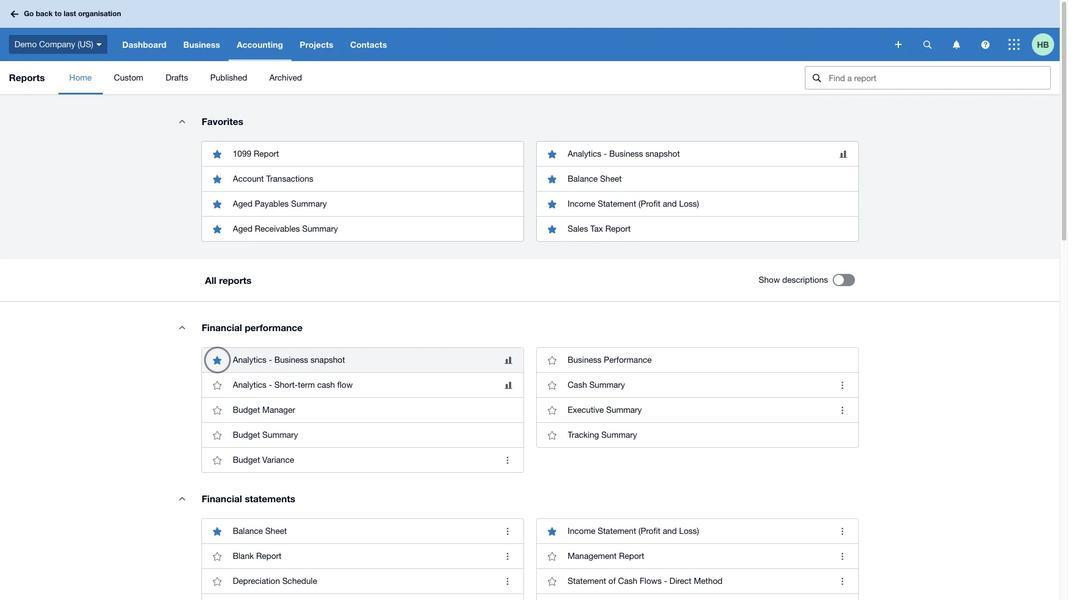 Task type: describe. For each thing, give the bounding box(es) containing it.
more options image for budget variance
[[497, 450, 519, 472]]

favorite image for blank report
[[206, 546, 228, 568]]

contacts button
[[342, 28, 395, 61]]

management report link
[[537, 544, 858, 569]]

expand report group image for financial performance
[[171, 317, 193, 339]]

all
[[205, 275, 216, 286]]

accounting
[[237, 40, 283, 50]]

aged for aged payables summary
[[233, 199, 252, 209]]

management report
[[568, 552, 644, 561]]

remove favorite image for account
[[206, 168, 228, 190]]

1 vertical spatial analytics - business snapshot
[[233, 356, 345, 365]]

loss) for remove favorite icon for income
[[679, 527, 699, 536]]

depreciation schedule
[[233, 577, 317, 586]]

projects button
[[291, 28, 342, 61]]

archived
[[269, 73, 302, 82]]

summary for cash summary
[[589, 381, 625, 390]]

aged for aged receivables summary
[[233, 224, 252, 234]]

receivables
[[255, 224, 300, 234]]

flow
[[337, 381, 353, 390]]

favorite image for cash summary
[[541, 374, 563, 397]]

sales tax report link
[[537, 216, 858, 241]]

favorite image for tracking summary
[[541, 425, 563, 447]]

projects
[[300, 40, 334, 50]]

demo company (us) button
[[0, 28, 114, 61]]

financial statements
[[202, 494, 295, 505]]

budget summary link
[[202, 423, 523, 448]]

0 horizontal spatial sheet
[[265, 527, 287, 536]]

cash
[[317, 381, 335, 390]]

hb button
[[1032, 28, 1060, 61]]

(us)
[[78, 39, 93, 49]]

favorite image for budget manager
[[206, 399, 228, 422]]

home link
[[58, 61, 103, 95]]

short-
[[274, 381, 298, 390]]

blank
[[233, 552, 254, 561]]

summary for tracking summary
[[601, 431, 637, 440]]

budget summary
[[233, 431, 298, 440]]

variance
[[262, 456, 294, 465]]

remove favorite image for income
[[541, 521, 563, 543]]

more options image for blank report
[[497, 546, 519, 568]]

go back to last organisation link
[[7, 4, 128, 24]]

summary inside aged receivables summary link
[[302, 224, 338, 234]]

favorite image for budget variance
[[206, 450, 228, 472]]

sales tax report
[[568, 224, 631, 234]]

more information about analytics - business snapshot image for analytics's remove favorite icon
[[504, 357, 512, 364]]

more information about analytics - short-term cash flow image
[[504, 382, 512, 389]]

descriptions
[[782, 275, 828, 285]]

term
[[298, 381, 315, 390]]

show
[[759, 275, 780, 285]]

all reports
[[205, 275, 252, 286]]

last
[[64, 9, 76, 18]]

snapshot for analytics - business snapshot remove favorite image
[[646, 149, 680, 159]]

1099 report link
[[202, 142, 523, 166]]

0 horizontal spatial balance sheet link
[[202, 520, 523, 544]]

account
[[233, 174, 264, 184]]

favorites
[[202, 116, 243, 127]]

dashboard link
[[114, 28, 175, 61]]

reports
[[219, 275, 252, 286]]

depreciation
[[233, 577, 280, 586]]

budget manager link
[[202, 398, 523, 423]]

published link
[[199, 61, 258, 95]]

payables
[[255, 199, 289, 209]]

business performance
[[568, 356, 652, 365]]

transactions
[[266, 174, 313, 184]]

back
[[36, 9, 53, 18]]

tracking summary
[[568, 431, 637, 440]]

favorite image for analytics - short-term cash flow
[[206, 374, 228, 397]]

1 income from the top
[[568, 199, 595, 209]]

drafts link
[[154, 61, 199, 95]]

2 and from the top
[[663, 527, 677, 536]]

1 horizontal spatial sheet
[[600, 174, 622, 184]]

hb
[[1037, 39, 1049, 49]]

1099
[[233, 149, 251, 159]]

depreciation schedule link
[[202, 569, 523, 594]]

cash summary link
[[537, 373, 858, 398]]

archived link
[[258, 61, 313, 95]]

aged payables summary
[[233, 199, 327, 209]]

report right tax
[[605, 224, 631, 234]]

direct
[[670, 577, 692, 586]]

- for analytics - business snapshot remove favorite image
[[604, 149, 607, 159]]

custom
[[114, 73, 143, 82]]

report for 1099 report
[[254, 149, 279, 159]]

favorite image for budget summary
[[206, 425, 228, 447]]

remove favorite image for analytics - business snapshot
[[541, 143, 563, 165]]

business inside popup button
[[183, 40, 220, 50]]

statement for remove favorite icon for income
[[598, 527, 636, 536]]

income statement (profit and loss) for income statement (profit and loss)'s remove favorite image
[[568, 199, 699, 209]]

more options image for statement of cash flows - direct method
[[832, 571, 854, 593]]

(profit for income statement (profit and loss)'s remove favorite image
[[639, 199, 661, 209]]

published
[[210, 73, 247, 82]]

show descriptions
[[759, 275, 828, 285]]

go
[[24, 9, 34, 18]]

tracking
[[568, 431, 599, 440]]

summary for executive summary
[[606, 406, 642, 415]]

custom link
[[103, 61, 154, 95]]

tax
[[590, 224, 603, 234]]

1099 report
[[233, 149, 279, 159]]

expand report group image for favorites
[[171, 110, 193, 132]]

2 vertical spatial statement
[[568, 577, 606, 586]]

Find a report text field
[[828, 67, 1050, 89]]

flows
[[640, 577, 662, 586]]

more information about analytics - business snapshot image for analytics - business snapshot remove favorite image
[[839, 150, 847, 158]]

remove favorite image for balance
[[541, 168, 563, 190]]

balance for remove favorite image associated with balance sheet
[[233, 527, 263, 536]]

management
[[568, 552, 617, 561]]

blank report link
[[202, 544, 523, 569]]

cash inside "cash summary" link
[[568, 381, 587, 390]]

executive
[[568, 406, 604, 415]]

budget for budget summary
[[233, 431, 260, 440]]

budget manager
[[233, 406, 295, 415]]

financial for financial statements
[[202, 494, 242, 505]]

remove favorite image for 1099
[[206, 143, 228, 165]]

income statement (profit and loss) for remove favorite icon for income
[[568, 527, 699, 536]]

analytics - short-term cash flow
[[233, 381, 353, 390]]

account transactions link
[[202, 166, 523, 191]]



Task type: locate. For each thing, give the bounding box(es) containing it.
2 aged from the top
[[233, 224, 252, 234]]

0 vertical spatial balance sheet
[[568, 174, 622, 184]]

favorite image
[[541, 374, 563, 397], [206, 425, 228, 447], [541, 425, 563, 447], [541, 546, 563, 568], [541, 571, 563, 593]]

drafts
[[166, 73, 188, 82]]

summary up executive summary in the bottom right of the page
[[589, 381, 625, 390]]

performance
[[245, 322, 303, 334]]

statement of cash flows - direct method
[[568, 577, 723, 586]]

home
[[69, 73, 92, 82]]

summary
[[291, 199, 327, 209], [302, 224, 338, 234], [589, 381, 625, 390], [606, 406, 642, 415], [262, 431, 298, 440], [601, 431, 637, 440]]

budget
[[233, 406, 260, 415], [233, 431, 260, 440], [233, 456, 260, 465]]

balance sheet for remove favorite image associated with balance sheet
[[233, 527, 287, 536]]

favorite image for business performance
[[541, 349, 563, 372]]

more options image for depreciation schedule
[[497, 571, 519, 593]]

svg image
[[1009, 39, 1020, 50], [923, 40, 932, 49], [96, 43, 102, 46]]

svg image left hb
[[1009, 39, 1020, 50]]

2 vertical spatial analytics
[[233, 381, 267, 390]]

balance sheet up tax
[[568, 174, 622, 184]]

0 vertical spatial income statement (profit and loss) link
[[537, 191, 858, 216]]

0 vertical spatial expand report group image
[[171, 110, 193, 132]]

2 loss) from the top
[[679, 527, 699, 536]]

sheet up sales tax report
[[600, 174, 622, 184]]

1 vertical spatial income statement (profit and loss) link
[[537, 520, 858, 544]]

remove favorite image for sales tax report
[[541, 218, 563, 240]]

3 expand report group image from the top
[[171, 488, 193, 510]]

income statement (profit and loss) up sales tax report
[[568, 199, 699, 209]]

and up sales tax report link on the right top of page
[[663, 199, 677, 209]]

loss)
[[679, 199, 699, 209], [679, 527, 699, 536]]

aged receivables summary
[[233, 224, 338, 234]]

more options image for executive summary
[[832, 399, 854, 422]]

aged payables summary link
[[202, 191, 523, 216]]

aged
[[233, 199, 252, 209], [233, 224, 252, 234]]

0 vertical spatial more information about analytics - business snapshot image
[[839, 150, 847, 158]]

of
[[609, 577, 616, 586]]

reports
[[9, 72, 45, 83]]

1 horizontal spatial svg image
[[923, 40, 932, 49]]

1 horizontal spatial snapshot
[[646, 149, 680, 159]]

sheet
[[600, 174, 622, 184], [265, 527, 287, 536]]

-
[[604, 149, 607, 159], [269, 356, 272, 365], [269, 381, 272, 390], [664, 577, 667, 586]]

aged down the account
[[233, 199, 252, 209]]

1 loss) from the top
[[679, 199, 699, 209]]

2 (profit from the top
[[639, 527, 661, 536]]

favorite image inside business performance link
[[541, 349, 563, 372]]

favorite image inside 'budget manager' link
[[206, 399, 228, 422]]

1 horizontal spatial analytics - business snapshot
[[568, 149, 680, 159]]

balance up 'blank' on the bottom left of page
[[233, 527, 263, 536]]

favorite image inside tracking summary link
[[541, 425, 563, 447]]

income up management
[[568, 527, 595, 536]]

- for analytics's remove favorite icon
[[269, 356, 272, 365]]

to
[[55, 9, 62, 18]]

summary inside "cash summary" link
[[589, 381, 625, 390]]

organisation
[[78, 9, 121, 18]]

0 vertical spatial cash
[[568, 381, 587, 390]]

1 vertical spatial cash
[[618, 577, 638, 586]]

favorite image for depreciation schedule
[[206, 571, 228, 593]]

0 vertical spatial financial
[[202, 322, 242, 334]]

balance sheet for remove favorite icon for balance
[[568, 174, 622, 184]]

statements
[[245, 494, 295, 505]]

statement up management report
[[598, 527, 636, 536]]

1 income statement (profit and loss) from the top
[[568, 199, 699, 209]]

and up management report "link"
[[663, 527, 677, 536]]

0 vertical spatial balance sheet link
[[537, 166, 858, 191]]

summary down executive summary in the bottom right of the page
[[601, 431, 637, 440]]

balance sheet
[[568, 174, 622, 184], [233, 527, 287, 536]]

1 vertical spatial balance sheet
[[233, 527, 287, 536]]

budget for budget manager
[[233, 406, 260, 415]]

manager
[[262, 406, 295, 415]]

0 horizontal spatial balance
[[233, 527, 263, 536]]

schedule
[[282, 577, 317, 586]]

summary up the tracking summary
[[606, 406, 642, 415]]

method
[[694, 577, 723, 586]]

remove favorite image
[[541, 143, 563, 165], [206, 193, 228, 215], [541, 193, 563, 215], [541, 218, 563, 240], [206, 521, 228, 543]]

income statement (profit and loss)
[[568, 199, 699, 209], [568, 527, 699, 536]]

balance sheet link
[[537, 166, 858, 191], [202, 520, 523, 544]]

summary inside budget summary link
[[262, 431, 298, 440]]

report
[[254, 149, 279, 159], [605, 224, 631, 234], [256, 552, 282, 561], [619, 552, 644, 561]]

2 income statement (profit and loss) from the top
[[568, 527, 699, 536]]

remove favorite image for income statement (profit and loss)
[[541, 193, 563, 215]]

report right 'blank' on the bottom left of page
[[256, 552, 282, 561]]

1 budget from the top
[[233, 406, 260, 415]]

0 vertical spatial income
[[568, 199, 595, 209]]

svg image up find a report text box
[[923, 40, 932, 49]]

budget up budget variance
[[233, 431, 260, 440]]

svg image right the (us)
[[96, 43, 102, 46]]

0 vertical spatial snapshot
[[646, 149, 680, 159]]

2 income statement (profit and loss) link from the top
[[537, 520, 858, 544]]

remove favorite image for analytics
[[206, 349, 228, 372]]

1 and from the top
[[663, 199, 677, 209]]

1 vertical spatial balance sheet link
[[202, 520, 523, 544]]

budget variance
[[233, 456, 294, 465]]

1 vertical spatial (profit
[[639, 527, 661, 536]]

cash inside statement of cash flows - direct method link
[[618, 577, 638, 586]]

0 vertical spatial statement
[[598, 199, 636, 209]]

sales
[[568, 224, 588, 234]]

summary inside tracking summary link
[[601, 431, 637, 440]]

income statement (profit and loss) up management report
[[568, 527, 699, 536]]

more information about analytics - business snapshot image
[[839, 150, 847, 158], [504, 357, 512, 364]]

svg image inside demo company (us) popup button
[[96, 43, 102, 46]]

1 vertical spatial analytics
[[233, 356, 267, 365]]

navigation containing dashboard
[[114, 28, 887, 61]]

1 horizontal spatial balance
[[568, 174, 598, 184]]

1 (profit from the top
[[639, 199, 661, 209]]

report right 1099
[[254, 149, 279, 159]]

expand report group image
[[171, 110, 193, 132], [171, 317, 193, 339], [171, 488, 193, 510]]

remove favorite image for aged payables summary
[[206, 193, 228, 215]]

remove favorite image inside aged receivables summary link
[[206, 218, 228, 240]]

1 vertical spatial budget
[[233, 431, 260, 440]]

summary inside aged payables summary link
[[291, 199, 327, 209]]

report inside "link"
[[619, 552, 644, 561]]

sheet up blank report
[[265, 527, 287, 536]]

navigation inside banner
[[114, 28, 887, 61]]

summary down transactions
[[291, 199, 327, 209]]

company
[[39, 39, 75, 49]]

2 horizontal spatial svg image
[[1009, 39, 1020, 50]]

statement up sales tax report
[[598, 199, 636, 209]]

0 horizontal spatial svg image
[[96, 43, 102, 46]]

and
[[663, 199, 677, 209], [663, 527, 677, 536]]

business button
[[175, 28, 228, 61]]

snapshot for analytics's remove favorite icon
[[311, 356, 345, 365]]

0 vertical spatial and
[[663, 199, 677, 209]]

contacts
[[350, 40, 387, 50]]

go back to last organisation
[[24, 9, 121, 18]]

0 vertical spatial balance
[[568, 174, 598, 184]]

summary inside 'executive summary' link
[[606, 406, 642, 415]]

financial performance
[[202, 322, 303, 334]]

more options image for management report
[[832, 546, 854, 568]]

summary down manager
[[262, 431, 298, 440]]

aged receivables summary link
[[202, 216, 523, 241]]

favorite image for management report
[[541, 546, 563, 568]]

more options image inside management report "link"
[[832, 546, 854, 568]]

remove favorite image
[[206, 143, 228, 165], [206, 168, 228, 190], [541, 168, 563, 190], [206, 218, 228, 240], [206, 349, 228, 372], [541, 521, 563, 543]]

favorite image for executive summary
[[541, 399, 563, 422]]

svg image
[[11, 10, 18, 18], [953, 40, 960, 49], [981, 40, 990, 49], [895, 41, 902, 48]]

1 financial from the top
[[202, 322, 242, 334]]

analytics - business snapshot
[[568, 149, 680, 159], [233, 356, 345, 365]]

0 vertical spatial sheet
[[600, 174, 622, 184]]

0 vertical spatial income statement (profit and loss)
[[568, 199, 699, 209]]

report for management report
[[619, 552, 644, 561]]

cash up executive
[[568, 381, 587, 390]]

1 horizontal spatial balance sheet
[[568, 174, 622, 184]]

demo
[[14, 39, 37, 49]]

cash right of
[[618, 577, 638, 586]]

0 horizontal spatial balance sheet
[[233, 527, 287, 536]]

1 vertical spatial loss)
[[679, 527, 699, 536]]

budget up budget summary
[[233, 406, 260, 415]]

more options image for cash summary
[[832, 374, 854, 397]]

0 horizontal spatial snapshot
[[311, 356, 345, 365]]

1 aged from the top
[[233, 199, 252, 209]]

favorite image inside statement of cash flows - direct method link
[[541, 571, 563, 593]]

more options image inside blank report link
[[497, 546, 519, 568]]

budget for budget variance
[[233, 456, 260, 465]]

accounting button
[[228, 28, 291, 61]]

balance sheet link up sales tax report link on the right top of page
[[537, 166, 858, 191]]

favorite image inside "cash summary" link
[[541, 374, 563, 397]]

report for blank report
[[256, 552, 282, 561]]

demo company (us)
[[14, 39, 93, 49]]

1 vertical spatial snapshot
[[311, 356, 345, 365]]

balance sheet link up depreciation schedule link
[[202, 520, 523, 544]]

0 horizontal spatial analytics - business snapshot
[[233, 356, 345, 365]]

(profit
[[639, 199, 661, 209], [639, 527, 661, 536]]

1 vertical spatial income statement (profit and loss)
[[568, 527, 699, 536]]

1 horizontal spatial balance sheet link
[[537, 166, 858, 191]]

balance for remove favorite icon for balance
[[568, 174, 598, 184]]

expand report group image for financial statements
[[171, 488, 193, 510]]

1 vertical spatial and
[[663, 527, 677, 536]]

2 income from the top
[[568, 527, 595, 536]]

dashboard
[[122, 40, 167, 50]]

remove favorite image inside account transactions link
[[206, 168, 228, 190]]

1 vertical spatial financial
[[202, 494, 242, 505]]

budget down budget summary
[[233, 456, 260, 465]]

statement
[[598, 199, 636, 209], [598, 527, 636, 536], [568, 577, 606, 586]]

account transactions
[[233, 174, 313, 184]]

- for favorite image associated with analytics - short-term cash flow
[[269, 381, 272, 390]]

0 vertical spatial loss)
[[679, 199, 699, 209]]

favorite image inside budget summary link
[[206, 425, 228, 447]]

more options image for balance sheet
[[497, 521, 519, 543]]

remove favorite image for balance sheet
[[206, 521, 228, 543]]

0 vertical spatial budget
[[233, 406, 260, 415]]

(profit for remove favorite icon for income
[[639, 527, 661, 536]]

1 vertical spatial statement
[[598, 527, 636, 536]]

income up sales
[[568, 199, 595, 209]]

income
[[568, 199, 595, 209], [568, 527, 595, 536]]

report up statement of cash flows - direct method
[[619, 552, 644, 561]]

analytics
[[568, 149, 601, 159], [233, 356, 267, 365], [233, 381, 267, 390]]

0 vertical spatial analytics - business snapshot
[[568, 149, 680, 159]]

financial down all reports
[[202, 322, 242, 334]]

banner
[[0, 0, 1060, 61]]

1 horizontal spatial cash
[[618, 577, 638, 586]]

2 budget from the top
[[233, 431, 260, 440]]

statement left of
[[568, 577, 606, 586]]

more options image
[[832, 374, 854, 397], [497, 521, 519, 543], [832, 521, 854, 543], [497, 546, 519, 568], [832, 571, 854, 593]]

1 vertical spatial sheet
[[265, 527, 287, 536]]

favorite image inside budget variance link
[[206, 450, 228, 472]]

2 vertical spatial expand report group image
[[171, 488, 193, 510]]

2 expand report group image from the top
[[171, 317, 193, 339]]

remove favorite image for aged
[[206, 218, 228, 240]]

2 financial from the top
[[202, 494, 242, 505]]

banner containing hb
[[0, 0, 1060, 61]]

more options image for income statement (profit and loss)
[[832, 521, 854, 543]]

remove favorite image inside aged payables summary link
[[206, 193, 228, 215]]

statement of cash flows - direct method link
[[537, 569, 858, 594]]

loss) up management report "link"
[[679, 527, 699, 536]]

2 vertical spatial budget
[[233, 456, 260, 465]]

navigation
[[114, 28, 887, 61]]

favorite image inside 'executive summary' link
[[541, 399, 563, 422]]

summary for budget summary
[[262, 431, 298, 440]]

balance sheet up blank report
[[233, 527, 287, 536]]

1 vertical spatial more information about analytics - business snapshot image
[[504, 357, 512, 364]]

0 vertical spatial analytics
[[568, 149, 601, 159]]

more options image
[[832, 399, 854, 422], [497, 450, 519, 472], [832, 546, 854, 568], [497, 571, 519, 593]]

snapshot
[[646, 149, 680, 159], [311, 356, 345, 365]]

budget variance link
[[202, 448, 523, 473]]

business
[[183, 40, 220, 50], [609, 149, 643, 159], [274, 356, 308, 365], [568, 356, 602, 365]]

financial for financial performance
[[202, 322, 242, 334]]

None field
[[805, 66, 1051, 90]]

3 budget from the top
[[233, 456, 260, 465]]

menu containing home
[[58, 61, 796, 95]]

loss) up sales tax report link on the right top of page
[[679, 199, 699, 209]]

1 horizontal spatial more information about analytics - business snapshot image
[[839, 150, 847, 158]]

summary right receivables
[[302, 224, 338, 234]]

menu
[[58, 61, 796, 95]]

favorite image
[[541, 349, 563, 372], [206, 374, 228, 397], [206, 399, 228, 422], [541, 399, 563, 422], [206, 450, 228, 472], [206, 546, 228, 568], [206, 571, 228, 593]]

1 expand report group image from the top
[[171, 110, 193, 132]]

statement for income statement (profit and loss)'s remove favorite image
[[598, 199, 636, 209]]

financial left the statements
[[202, 494, 242, 505]]

1 vertical spatial expand report group image
[[171, 317, 193, 339]]

tracking summary link
[[537, 423, 858, 448]]

aged left receivables
[[233, 224, 252, 234]]

0 vertical spatial (profit
[[639, 199, 661, 209]]

1 income statement (profit and loss) link from the top
[[537, 191, 858, 216]]

balance up sales
[[568, 174, 598, 184]]

business performance link
[[537, 348, 858, 373]]

1 vertical spatial aged
[[233, 224, 252, 234]]

loss) for income statement (profit and loss)'s remove favorite image
[[679, 199, 699, 209]]

svg image inside go back to last organisation link
[[11, 10, 18, 18]]

favorite image inside blank report link
[[206, 546, 228, 568]]

0 vertical spatial aged
[[233, 199, 252, 209]]

(profit up flows on the right bottom of the page
[[639, 527, 661, 536]]

favorite image inside depreciation schedule link
[[206, 571, 228, 593]]

(profit up sales tax report link on the right top of page
[[639, 199, 661, 209]]

executive summary link
[[537, 398, 858, 423]]

0 horizontal spatial cash
[[568, 381, 587, 390]]

0 horizontal spatial more information about analytics - business snapshot image
[[504, 357, 512, 364]]

1 vertical spatial balance
[[233, 527, 263, 536]]

1 vertical spatial income
[[568, 527, 595, 536]]

executive summary
[[568, 406, 642, 415]]

blank report
[[233, 552, 282, 561]]

favorite image for statement of cash flows - direct method
[[541, 571, 563, 593]]

remove favorite image inside sales tax report link
[[541, 218, 563, 240]]

performance
[[604, 356, 652, 365]]

remove favorite image inside 1099 report link
[[206, 143, 228, 165]]

favorite image inside management report "link"
[[541, 546, 563, 568]]



Task type: vqa. For each thing, say whether or not it's contained in the screenshot.
the bottom a
no



